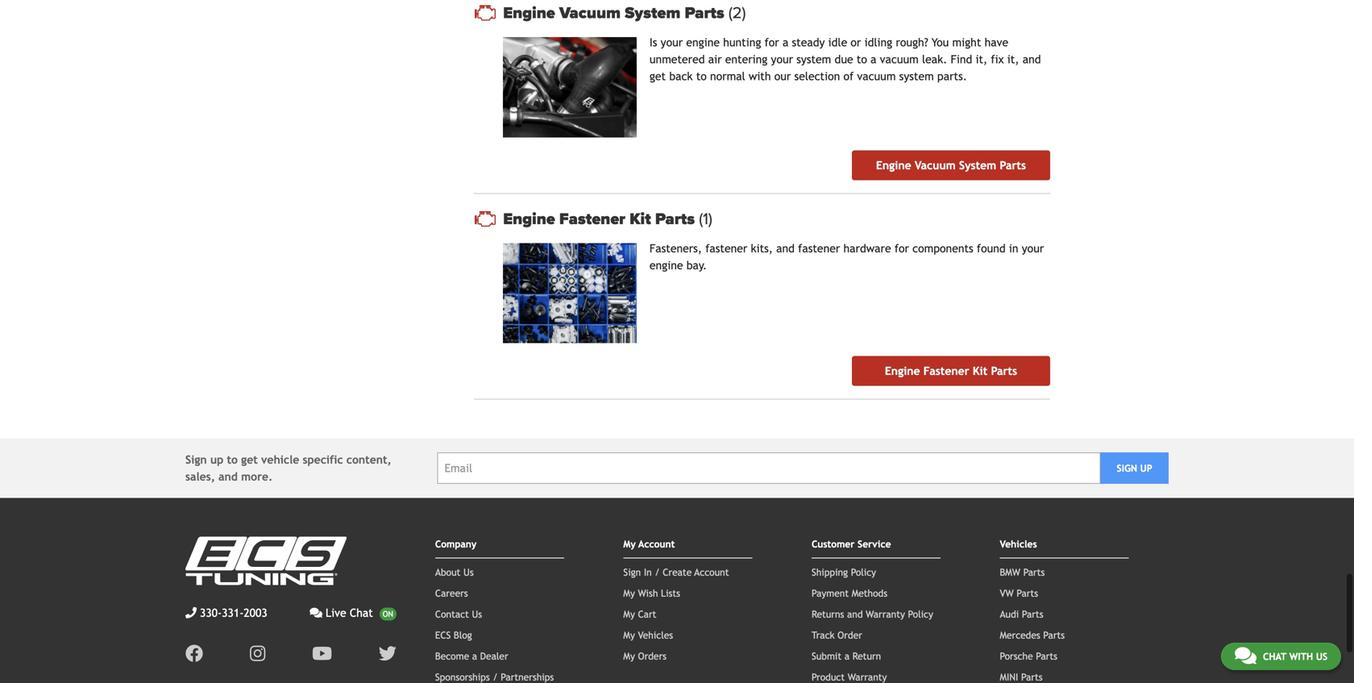Task type: vqa. For each thing, say whether or not it's contained in the screenshot.


Task type: describe. For each thing, give the bounding box(es) containing it.
contact us
[[435, 609, 482, 620]]

have
[[985, 36, 1009, 49]]

audi parts
[[1000, 609, 1044, 620]]

sponsorships
[[435, 672, 490, 683]]

engine inside is your engine hunting for a steady idle or idling rough? you might have unmetered air entering your system due to a vacuum leak. find it, fix it, and get back to normal with our selection of vacuum system parts.
[[687, 36, 720, 49]]

in
[[644, 567, 652, 578]]

ecs blog link
[[435, 630, 472, 641]]

lists
[[661, 588, 681, 599]]

might
[[953, 36, 982, 49]]

parts.
[[938, 70, 968, 83]]

2003
[[244, 607, 267, 619]]

sign for sign in / create account
[[624, 567, 641, 578]]

partnerships
[[501, 672, 554, 683]]

normal
[[710, 70, 746, 83]]

cart
[[638, 609, 657, 620]]

shipping policy link
[[812, 567, 877, 578]]

sponsorships / partnerships link
[[435, 672, 554, 683]]

orders
[[638, 651, 667, 662]]

idle
[[829, 36, 848, 49]]

sign for sign up
[[1117, 463, 1138, 474]]

chat with us link
[[1222, 643, 1342, 670]]

bay.
[[687, 259, 707, 272]]

dealer
[[480, 651, 509, 662]]

my orders
[[624, 651, 667, 662]]

0 vertical spatial vacuum
[[880, 53, 919, 66]]

1 horizontal spatial vehicles
[[1000, 538, 1038, 550]]

a left steady
[[783, 36, 789, 49]]

us for about us
[[464, 567, 474, 578]]

0 vertical spatial kit
[[630, 209, 651, 228]]

payment
[[812, 588, 849, 599]]

with inside is your engine hunting for a steady idle or idling rough? you might have unmetered air entering your system due to a vacuum leak. find it, fix it, and get back to normal with our selection of vacuum system parts.
[[749, 70, 771, 83]]

2 it, from the left
[[1008, 53, 1020, 66]]

sign up to get vehicle specific content, sales, and more.
[[185, 453, 392, 483]]

live
[[326, 607, 346, 619]]

wish
[[638, 588, 658, 599]]

unmetered
[[650, 53, 705, 66]]

back
[[670, 70, 693, 83]]

live chat link
[[310, 605, 397, 622]]

returns and warranty policy
[[812, 609, 934, 620]]

1 vertical spatial warranty
[[848, 672, 887, 683]]

in
[[1010, 242, 1019, 255]]

order
[[838, 630, 863, 641]]

my for my wish lists
[[624, 588, 635, 599]]

become a dealer link
[[435, 651, 509, 662]]

to inside sign up to get vehicle specific content, sales, and more.
[[227, 453, 238, 466]]

bmw
[[1000, 567, 1021, 578]]

track order
[[812, 630, 863, 641]]

track order link
[[812, 630, 863, 641]]

330-
[[200, 607, 222, 619]]

a left dealer
[[472, 651, 477, 662]]

my account
[[624, 538, 675, 550]]

0 vertical spatial vacuum
[[560, 3, 621, 22]]

comments image
[[310, 607, 323, 619]]

is your engine hunting for a steady idle or idling rough? you might have unmetered air entering your system due to a vacuum leak. find it, fix it, and get back to normal with our selection of vacuum system parts.
[[650, 36, 1041, 83]]

0 horizontal spatial engine fastener kit parts
[[503, 209, 699, 228]]

0 horizontal spatial account
[[639, 538, 675, 550]]

fix
[[991, 53, 1004, 66]]

a left return
[[845, 651, 850, 662]]

my wish lists
[[624, 588, 681, 599]]

my for my orders
[[624, 651, 635, 662]]

vw parts
[[1000, 588, 1039, 599]]

product
[[812, 672, 845, 683]]

ecs blog
[[435, 630, 472, 641]]

sign for sign up to get vehicle specific content, sales, and more.
[[185, 453, 207, 466]]

find
[[951, 53, 973, 66]]

phone image
[[185, 607, 197, 619]]

1 vertical spatial vacuum
[[915, 159, 956, 172]]

1 horizontal spatial your
[[771, 53, 794, 66]]

sign in / create account
[[624, 567, 729, 578]]

track
[[812, 630, 835, 641]]

submit a return
[[812, 651, 882, 662]]

0 vertical spatial chat
[[350, 607, 373, 619]]

mini
[[1000, 672, 1019, 683]]

submit a return link
[[812, 651, 882, 662]]

1 vertical spatial fastener
[[924, 365, 970, 378]]

create
[[663, 567, 692, 578]]

1 horizontal spatial with
[[1290, 651, 1314, 662]]

0 horizontal spatial policy
[[851, 567, 877, 578]]

live chat
[[326, 607, 373, 619]]

content,
[[347, 453, 392, 466]]

our
[[775, 70, 791, 83]]

up for sign up to get vehicle specific content, sales, and more.
[[210, 453, 224, 466]]

audi
[[1000, 609, 1019, 620]]

about us link
[[435, 567, 474, 578]]

330-331-2003 link
[[185, 605, 267, 622]]

customer service
[[812, 538, 891, 550]]

rough?
[[896, 36, 929, 49]]

1 vertical spatial /
[[493, 672, 498, 683]]

1 vertical spatial policy
[[908, 609, 934, 620]]

sign up
[[1117, 463, 1153, 474]]

sign in / create account link
[[624, 567, 729, 578]]

1 horizontal spatial to
[[696, 70, 707, 83]]

fasteners, fastener kits, and fastener hardware for components found in your engine bay.
[[650, 242, 1045, 272]]

my vehicles link
[[624, 630, 673, 641]]

0 vertical spatial fastener
[[560, 209, 626, 228]]

found
[[977, 242, 1006, 255]]

sign up button
[[1101, 453, 1169, 484]]

shipping policy
[[812, 567, 877, 578]]

payment methods
[[812, 588, 888, 599]]

1 horizontal spatial engine vacuum system parts
[[876, 159, 1027, 172]]

facebook logo image
[[185, 645, 203, 663]]

mercedes parts link
[[1000, 630, 1065, 641]]

payment methods link
[[812, 588, 888, 599]]

my orders link
[[624, 651, 667, 662]]

shipping
[[812, 567, 848, 578]]

1 horizontal spatial chat
[[1264, 651, 1287, 662]]

and inside fasteners, fastener kits, and fastener hardware for components found in your engine bay.
[[777, 242, 795, 255]]



Task type: locate. For each thing, give the bounding box(es) containing it.
1 vertical spatial engine vacuum system parts link
[[852, 150, 1051, 180]]

vacuum
[[880, 53, 919, 66], [857, 70, 896, 83]]

0 horizontal spatial up
[[210, 453, 224, 466]]

1 horizontal spatial for
[[895, 242, 910, 255]]

0 horizontal spatial with
[[749, 70, 771, 83]]

is
[[650, 36, 658, 49]]

for inside is your engine hunting for a steady idle or idling rough? you might have unmetered air entering your system due to a vacuum leak. find it, fix it, and get back to normal with our selection of vacuum system parts.
[[765, 36, 780, 49]]

3 my from the top
[[624, 609, 635, 620]]

audi parts link
[[1000, 609, 1044, 620]]

get inside is your engine hunting for a steady idle or idling rough? you might have unmetered air entering your system due to a vacuum leak. find it, fix it, and get back to normal with our selection of vacuum system parts.
[[650, 70, 666, 83]]

/
[[655, 567, 660, 578], [493, 672, 498, 683]]

2 horizontal spatial your
[[1022, 242, 1045, 255]]

up for sign up
[[1141, 463, 1153, 474]]

engine
[[503, 3, 555, 22], [876, 159, 912, 172], [503, 209, 555, 228], [885, 365, 921, 378]]

system
[[797, 53, 832, 66], [900, 70, 934, 83]]

my vehicles
[[624, 630, 673, 641]]

1 vertical spatial to
[[696, 70, 707, 83]]

1 horizontal spatial engine fastener kit parts
[[885, 365, 1018, 378]]

1 vertical spatial us
[[472, 609, 482, 620]]

kits,
[[751, 242, 773, 255]]

Email email field
[[437, 453, 1101, 484]]

1 horizontal spatial vacuum
[[915, 159, 956, 172]]

a down idling
[[871, 53, 877, 66]]

1 horizontal spatial account
[[695, 567, 729, 578]]

warranty down "methods"
[[866, 609, 905, 620]]

due
[[835, 53, 854, 66]]

0 horizontal spatial get
[[241, 453, 258, 466]]

your
[[661, 36, 683, 49], [771, 53, 794, 66], [1022, 242, 1045, 255]]

engine up air
[[687, 36, 720, 49]]

leak.
[[922, 53, 948, 66]]

1 vertical spatial kit
[[973, 365, 988, 378]]

0 vertical spatial system
[[625, 3, 681, 22]]

careers
[[435, 588, 468, 599]]

1 vertical spatial engine fastener kit parts
[[885, 365, 1018, 378]]

/ down dealer
[[493, 672, 498, 683]]

get left back
[[650, 70, 666, 83]]

0 horizontal spatial your
[[661, 36, 683, 49]]

get inside sign up to get vehicle specific content, sales, and more.
[[241, 453, 258, 466]]

2 vertical spatial us
[[1317, 651, 1328, 662]]

my down "my cart" link
[[624, 630, 635, 641]]

comments image
[[1235, 646, 1257, 665]]

returns and warranty policy link
[[812, 609, 934, 620]]

us right comments icon
[[1317, 651, 1328, 662]]

0 horizontal spatial it,
[[976, 53, 988, 66]]

0 vertical spatial engine vacuum system parts
[[503, 3, 729, 22]]

2 horizontal spatial to
[[857, 53, 868, 66]]

to right back
[[696, 70, 707, 83]]

1 horizontal spatial fastener
[[924, 365, 970, 378]]

0 vertical spatial with
[[749, 70, 771, 83]]

0 horizontal spatial vacuum
[[560, 3, 621, 22]]

0 horizontal spatial engine
[[650, 259, 683, 272]]

chat right comments icon
[[1264, 651, 1287, 662]]

careers link
[[435, 588, 468, 599]]

vw
[[1000, 588, 1014, 599]]

1 vertical spatial system
[[900, 70, 934, 83]]

and right 'fix'
[[1023, 53, 1041, 66]]

and inside sign up to get vehicle specific content, sales, and more.
[[219, 470, 238, 483]]

youtube logo image
[[312, 645, 332, 663]]

2 fastener from the left
[[798, 242, 841, 255]]

become a dealer
[[435, 651, 509, 662]]

about
[[435, 567, 461, 578]]

chat right live
[[350, 607, 373, 619]]

chat
[[350, 607, 373, 619], [1264, 651, 1287, 662]]

0 vertical spatial policy
[[851, 567, 877, 578]]

/ right in
[[655, 567, 660, 578]]

you
[[932, 36, 949, 49]]

2 vertical spatial your
[[1022, 242, 1045, 255]]

ecs tuning image
[[185, 537, 347, 585]]

air
[[709, 53, 722, 66]]

bmw parts
[[1000, 567, 1045, 578]]

2 horizontal spatial sign
[[1117, 463, 1138, 474]]

0 horizontal spatial kit
[[630, 209, 651, 228]]

mini parts
[[1000, 672, 1043, 683]]

1 horizontal spatial it,
[[1008, 53, 1020, 66]]

0 vertical spatial your
[[661, 36, 683, 49]]

submit
[[812, 651, 842, 662]]

bmw parts link
[[1000, 567, 1045, 578]]

fastener
[[706, 242, 748, 255], [798, 242, 841, 255]]

and inside is your engine hunting for a steady idle or idling rough? you might have unmetered air entering your system due to a vacuum leak. find it, fix it, and get back to normal with our selection of vacuum system parts.
[[1023, 53, 1041, 66]]

fasteners,
[[650, 242, 702, 255]]

to
[[857, 53, 868, 66], [696, 70, 707, 83], [227, 453, 238, 466]]

more.
[[241, 470, 273, 483]]

0 horizontal spatial chat
[[350, 607, 373, 619]]

0 horizontal spatial to
[[227, 453, 238, 466]]

1 horizontal spatial system
[[960, 159, 997, 172]]

0 vertical spatial engine fastener kit parts
[[503, 209, 699, 228]]

company
[[435, 538, 477, 550]]

1 vertical spatial account
[[695, 567, 729, 578]]

2 my from the top
[[624, 588, 635, 599]]

0 vertical spatial engine vacuum system parts link
[[503, 3, 1051, 22]]

account
[[639, 538, 675, 550], [695, 567, 729, 578]]

1 fastener from the left
[[706, 242, 748, 255]]

0 vertical spatial warranty
[[866, 609, 905, 620]]

my for my account
[[624, 538, 636, 550]]

hardware
[[844, 242, 892, 255]]

1 vertical spatial vacuum
[[857, 70, 896, 83]]

account up in
[[639, 538, 675, 550]]

1 vertical spatial for
[[895, 242, 910, 255]]

and
[[1023, 53, 1041, 66], [777, 242, 795, 255], [219, 470, 238, 483], [848, 609, 863, 620]]

1 vertical spatial with
[[1290, 651, 1314, 662]]

it, right 'fix'
[[1008, 53, 1020, 66]]

sign inside button
[[1117, 463, 1138, 474]]

mercedes
[[1000, 630, 1041, 641]]

with
[[749, 70, 771, 83], [1290, 651, 1314, 662]]

engine vacuum system parts thumbnail image image
[[503, 37, 637, 137]]

for right hardware
[[895, 242, 910, 255]]

4 my from the top
[[624, 630, 635, 641]]

0 horizontal spatial fastener
[[560, 209, 626, 228]]

vehicles up bmw parts
[[1000, 538, 1038, 550]]

1 vertical spatial get
[[241, 453, 258, 466]]

0 vertical spatial for
[[765, 36, 780, 49]]

returns
[[812, 609, 845, 620]]

0 vertical spatial to
[[857, 53, 868, 66]]

fastener left hardware
[[798, 242, 841, 255]]

and right sales, on the left of page
[[219, 470, 238, 483]]

1 horizontal spatial sign
[[624, 567, 641, 578]]

1 vertical spatial engine vacuum system parts
[[876, 159, 1027, 172]]

warranty
[[866, 609, 905, 620], [848, 672, 887, 683]]

330-331-2003
[[200, 607, 267, 619]]

get
[[650, 70, 666, 83], [241, 453, 258, 466]]

fastener up bay.
[[706, 242, 748, 255]]

methods
[[852, 588, 888, 599]]

1 vertical spatial vehicles
[[638, 630, 673, 641]]

engine
[[687, 36, 720, 49], [650, 259, 683, 272]]

1 it, from the left
[[976, 53, 988, 66]]

0 horizontal spatial for
[[765, 36, 780, 49]]

contact
[[435, 609, 469, 620]]

fastener
[[560, 209, 626, 228], [924, 365, 970, 378]]

my for my cart
[[624, 609, 635, 620]]

of
[[844, 70, 854, 83]]

porsche parts link
[[1000, 651, 1058, 662]]

1 vertical spatial engine
[[650, 259, 683, 272]]

entering
[[726, 53, 768, 66]]

instagram logo image
[[250, 645, 265, 663]]

us for contact us
[[472, 609, 482, 620]]

account right create
[[695, 567, 729, 578]]

1 horizontal spatial policy
[[908, 609, 934, 620]]

0 vertical spatial /
[[655, 567, 660, 578]]

vacuum down "rough?" at the right top of the page
[[880, 53, 919, 66]]

0 horizontal spatial engine vacuum system parts
[[503, 3, 729, 22]]

0 horizontal spatial system
[[625, 3, 681, 22]]

product warranty link
[[812, 672, 887, 683]]

0 vertical spatial get
[[650, 70, 666, 83]]

blog
[[454, 630, 472, 641]]

my for my vehicles
[[624, 630, 635, 641]]

get up the more.
[[241, 453, 258, 466]]

porsche parts
[[1000, 651, 1058, 662]]

twitter logo image
[[379, 645, 397, 663]]

0 horizontal spatial /
[[493, 672, 498, 683]]

hunting
[[723, 36, 762, 49]]

my up my wish lists "link"
[[624, 538, 636, 550]]

0 horizontal spatial system
[[797, 53, 832, 66]]

1 vertical spatial engine fastener kit parts link
[[852, 356, 1051, 386]]

my cart
[[624, 609, 657, 620]]

for right 'hunting'
[[765, 36, 780, 49]]

0 vertical spatial us
[[464, 567, 474, 578]]

engine inside fasteners, fastener kits, and fastener hardware for components found in your engine bay.
[[650, 259, 683, 272]]

your right in
[[1022, 242, 1045, 255]]

with down the entering
[[749, 70, 771, 83]]

my left the orders
[[624, 651, 635, 662]]

chat with us
[[1264, 651, 1328, 662]]

up inside button
[[1141, 463, 1153, 474]]

your up our
[[771, 53, 794, 66]]

1 horizontal spatial system
[[900, 70, 934, 83]]

sign inside sign up to get vehicle specific content, sales, and more.
[[185, 453, 207, 466]]

or
[[851, 36, 862, 49]]

2 vertical spatial to
[[227, 453, 238, 466]]

specific
[[303, 453, 343, 466]]

up inside sign up to get vehicle specific content, sales, and more.
[[210, 453, 224, 466]]

1 horizontal spatial kit
[[973, 365, 988, 378]]

return
[[853, 651, 882, 662]]

0 horizontal spatial vehicles
[[638, 630, 673, 641]]

1 horizontal spatial /
[[655, 567, 660, 578]]

service
[[858, 538, 891, 550]]

for inside fasteners, fastener kits, and fastener hardware for components found in your engine bay.
[[895, 242, 910, 255]]

1 horizontal spatial engine
[[687, 36, 720, 49]]

0 vertical spatial system
[[797, 53, 832, 66]]

to left vehicle
[[227, 453, 238, 466]]

0 vertical spatial account
[[639, 538, 675, 550]]

us right contact
[[472, 609, 482, 620]]

policy
[[851, 567, 877, 578], [908, 609, 934, 620]]

1 vertical spatial chat
[[1264, 651, 1287, 662]]

5 my from the top
[[624, 651, 635, 662]]

my cart link
[[624, 609, 657, 620]]

selection
[[795, 70, 840, 83]]

warranty down return
[[848, 672, 887, 683]]

vehicles up the orders
[[638, 630, 673, 641]]

vacuum right of
[[857, 70, 896, 83]]

porsche
[[1000, 651, 1033, 662]]

your up unmetered
[[661, 36, 683, 49]]

0 vertical spatial engine fastener kit parts link
[[503, 209, 1051, 228]]

and right "kits,"
[[777, 242, 795, 255]]

with right comments icon
[[1290, 651, 1314, 662]]

engine fastener kit parts thumbnail image image
[[503, 243, 637, 343]]

0 horizontal spatial fastener
[[706, 242, 748, 255]]

my left cart
[[624, 609, 635, 620]]

about us
[[435, 567, 474, 578]]

your inside fasteners, fastener kits, and fastener hardware for components found in your engine bay.
[[1022, 242, 1045, 255]]

and up 'order'
[[848, 609, 863, 620]]

0 vertical spatial engine
[[687, 36, 720, 49]]

1 vertical spatial your
[[771, 53, 794, 66]]

it, left 'fix'
[[976, 53, 988, 66]]

1 horizontal spatial get
[[650, 70, 666, 83]]

it,
[[976, 53, 988, 66], [1008, 53, 1020, 66]]

engine vacuum system parts
[[503, 3, 729, 22], [876, 159, 1027, 172]]

components
[[913, 242, 974, 255]]

my left the wish
[[624, 588, 635, 599]]

us right "about"
[[464, 567, 474, 578]]

to down or on the top right
[[857, 53, 868, 66]]

engine fastener kit parts link
[[503, 209, 1051, 228], [852, 356, 1051, 386]]

contact us link
[[435, 609, 482, 620]]

1 my from the top
[[624, 538, 636, 550]]

1 horizontal spatial fastener
[[798, 242, 841, 255]]

system down leak.
[[900, 70, 934, 83]]

engine down fasteners,
[[650, 259, 683, 272]]

1 vertical spatial system
[[960, 159, 997, 172]]

up
[[210, 453, 224, 466], [1141, 463, 1153, 474]]

product warranty
[[812, 672, 887, 683]]

1 horizontal spatial up
[[1141, 463, 1153, 474]]

vw parts link
[[1000, 588, 1039, 599]]

0 vertical spatial vehicles
[[1000, 538, 1038, 550]]

system up "selection"
[[797, 53, 832, 66]]

sponsorships / partnerships
[[435, 672, 554, 683]]

0 horizontal spatial sign
[[185, 453, 207, 466]]



